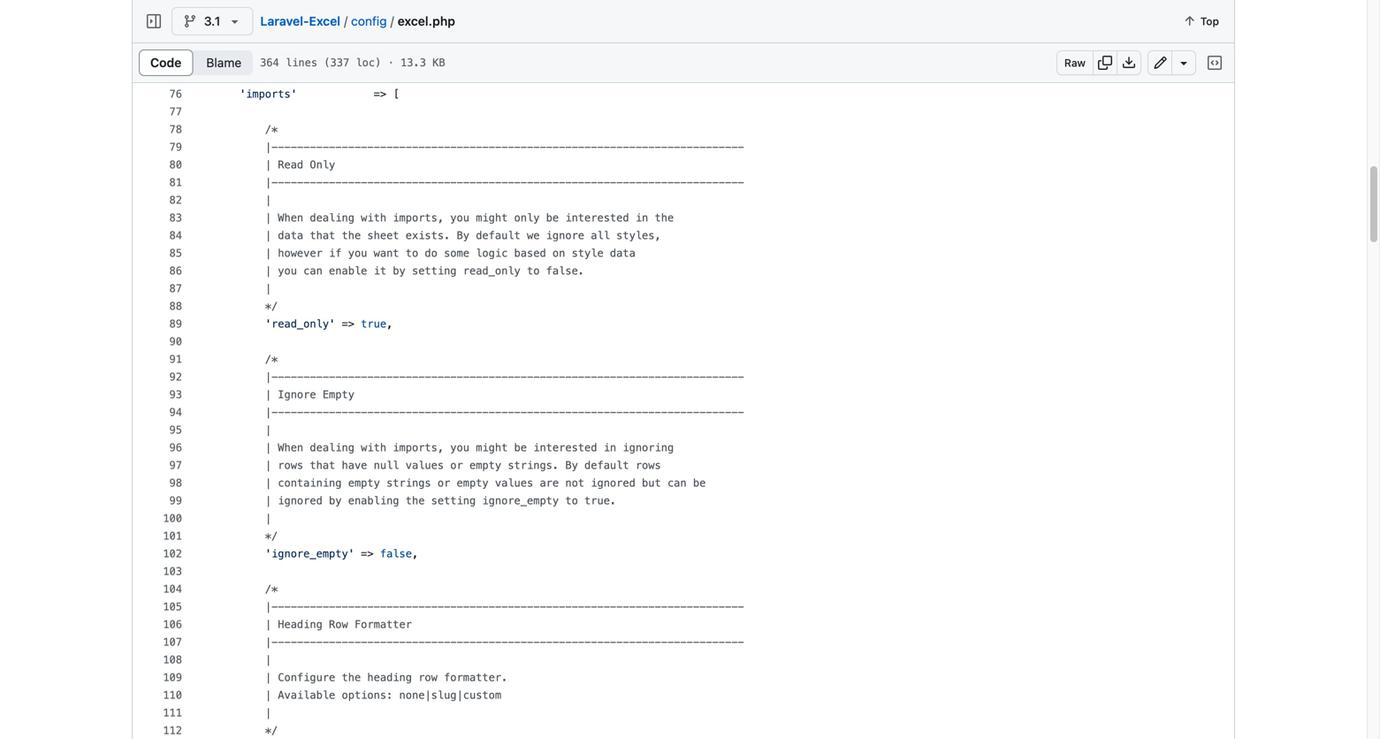 Task type: vqa. For each thing, say whether or not it's contained in the screenshot.
/* to the middle
yes



Task type: describe. For each thing, give the bounding box(es) containing it.
might for strings.
[[476, 442, 508, 454]]

code
[[150, 55, 182, 70]]

ignoring
[[623, 442, 674, 454]]

'imports'
[[240, 88, 297, 100]]

read
[[278, 159, 303, 171]]

heading
[[278, 618, 323, 631]]

the up 'if' at the left top of page
[[342, 229, 361, 242]]

98
[[169, 477, 182, 489]]

side panel image
[[147, 14, 161, 28]]

91
[[169, 353, 182, 366]]

strings
[[386, 477, 431, 489]]

1 rows from the left
[[278, 459, 303, 472]]

laravel-
[[260, 14, 309, 28]]

101
[[163, 530, 182, 542]]

the up styles,
[[655, 212, 674, 224]]

75
[[169, 70, 182, 83]]

the inside /* |-------------------------------------------------------------------------- | heading row formatter |-------------------------------------------------------------------------- | | configure the heading row formatter. | available options: none|slug|custom | */
[[342, 672, 361, 684]]

*/ inside /* |-------------------------------------------------------------------------- | ignore empty |-------------------------------------------------------------------------- | | when dealing with imports, you might be interested in ignoring | rows that have null values or empty strings. by default rows | containing empty strings or empty values are not ignored but can be | ignored by enabling the setting ignore_empty to true. | */ 'ignore_empty' => false ,
[[265, 530, 278, 542]]

enable
[[329, 265, 367, 277]]

if
[[329, 247, 342, 260]]

config link
[[351, 14, 387, 28]]

1 vertical spatial or
[[438, 477, 450, 489]]

110
[[163, 689, 182, 702]]

false.
[[546, 265, 584, 277]]

with for null
[[361, 442, 386, 454]]

copy raw content image
[[1098, 56, 1112, 70]]

4 |- from the top
[[265, 406, 278, 419]]

edit file image
[[1153, 56, 1168, 70]]

enabling
[[348, 495, 399, 507]]

0 horizontal spatial ignored
[[278, 495, 323, 507]]

79
[[169, 141, 182, 153]]

2 rows from the left
[[636, 459, 661, 472]]

when for that
[[278, 442, 303, 454]]

containing
[[278, 477, 342, 489]]

options:
[[342, 689, 393, 702]]

all
[[591, 229, 610, 242]]

99
[[169, 495, 182, 507]]

laravel-excel link
[[260, 14, 340, 28]]

by inside /* |-------------------------------------------------------------------------- | ignore empty |-------------------------------------------------------------------------- | | when dealing with imports, you might be interested in ignoring | rows that have null values or empty strings. by default rows | containing empty strings or empty values are not ignored but can be | ignored by enabling the setting ignore_empty to true. | */ 'ignore_empty' => false ,
[[565, 459, 578, 472]]

112
[[163, 725, 182, 737]]

/* |-------------------------------------------------------------------------- | ignore empty |-------------------------------------------------------------------------- | | when dealing with imports, you might be interested in ignoring | rows that have null values or empty strings. by default rows | containing empty strings or empty values are not ignored but can be | ignored by enabling the setting ignore_empty to true. | */ 'ignore_empty' => false ,
[[214, 353, 744, 560]]

ignore_empty
[[482, 495, 559, 507]]

formatter
[[355, 618, 412, 631]]

83
[[169, 212, 182, 224]]

we
[[527, 229, 540, 242]]

top
[[1200, 15, 1219, 27]]

exists.
[[406, 229, 450, 242]]

want
[[374, 247, 399, 260]]

empty
[[323, 389, 355, 401]]

104
[[163, 583, 182, 596]]

that inside /* |-------------------------------------------------------------------------- | ignore empty |-------------------------------------------------------------------------- | | when dealing with imports, you might be interested in ignoring | rows that have null values or empty strings. by default rows | containing empty strings or empty values are not ignored but can be | ignored by enabling the setting ignore_empty to true. | */ 'ignore_empty' => false ,
[[310, 459, 335, 472]]

'read_only'
[[265, 318, 335, 330]]

85
[[169, 247, 182, 260]]

by inside /* |-------------------------------------------------------------------------- | read only |-------------------------------------------------------------------------- | | when dealing with imports, you might only be interested in the | data that the sheet exists. by default we ignore all styles, | however if you want to do some logic based on style data | you can enable it by setting read_only to false. | */ 'read_only' => true ,
[[393, 265, 406, 277]]

103
[[163, 565, 182, 578]]

13 | from the top
[[265, 495, 271, 507]]

11 | from the top
[[265, 459, 271, 472]]

3.1 button
[[172, 7, 253, 35]]

107
[[163, 636, 182, 649]]

3 | from the top
[[265, 212, 271, 224]]

lines
[[286, 57, 318, 69]]

styles,
[[616, 229, 661, 242]]

raw
[[1064, 57, 1086, 69]]

2 vertical spatial be
[[693, 477, 706, 489]]

only
[[310, 159, 335, 171]]

90
[[169, 336, 182, 348]]

style
[[572, 247, 604, 260]]

(337
[[324, 57, 349, 69]]

can inside /* |-------------------------------------------------------------------------- | ignore empty |-------------------------------------------------------------------------- | | when dealing with imports, you might be interested in ignoring | rows that have null values or empty strings. by default rows | containing empty strings or empty values are not ignored but can be | ignored by enabling the setting ignore_empty to true. | */ 'ignore_empty' => false ,
[[668, 477, 687, 489]]

blame button
[[194, 50, 254, 76]]

have
[[342, 459, 367, 472]]

5 |- from the top
[[265, 601, 278, 613]]

0 vertical spatial to
[[406, 247, 418, 260]]

empty up 'ignore_empty'
[[457, 477, 489, 489]]

/* |-------------------------------------------------------------------------- | heading row formatter |-------------------------------------------------------------------------- | | configure the heading row formatter. | available options: none|slug|custom | */
[[214, 583, 744, 737]]

by inside /* |-------------------------------------------------------------------------- | ignore empty |-------------------------------------------------------------------------- | | when dealing with imports, you might be interested in ignoring | rows that have null values or empty strings. by default rows | containing empty strings or empty values are not ignored but can be | ignored by enabling the setting ignore_empty to true. | */ 'ignore_empty' => false ,
[[329, 495, 342, 507]]

are
[[540, 477, 559, 489]]

excel
[[309, 14, 340, 28]]

364 lines (337 loc) · 13.3 kb
[[260, 57, 445, 69]]

empty left strings.
[[469, 459, 501, 472]]

only
[[514, 212, 540, 224]]

true
[[361, 318, 386, 330]]

it
[[374, 265, 386, 277]]

''
[[418, 17, 431, 30]]

dealing for have
[[310, 442, 355, 454]]

heading
[[367, 672, 412, 684]]

in inside /* |-------------------------------------------------------------------------- | ignore empty |-------------------------------------------------------------------------- | | when dealing with imports, you might be interested in ignoring | rows that have null values or empty strings. by default rows | containing empty strings or empty values are not ignored but can be | ignored by enabling the setting ignore_empty to true. | */ 'ignore_empty' => false ,
[[604, 442, 616, 454]]

4 | from the top
[[265, 229, 271, 242]]

0 vertical spatial or
[[450, 459, 463, 472]]

ignore
[[278, 389, 316, 401]]

84
[[169, 229, 182, 242]]

111
[[163, 707, 182, 719]]

7 | from the top
[[265, 282, 271, 295]]

96
[[169, 442, 182, 454]]

but
[[642, 477, 661, 489]]

12 | from the top
[[265, 477, 271, 489]]

[
[[393, 88, 399, 100]]

logic
[[476, 247, 508, 260]]

1 / from the left
[[344, 14, 348, 28]]

1 vertical spatial to
[[527, 265, 540, 277]]

however
[[278, 247, 323, 260]]

15 | from the top
[[265, 618, 271, 631]]

1 vertical spatial data
[[610, 247, 636, 260]]

setting inside /* |-------------------------------------------------------------------------- | read only |-------------------------------------------------------------------------- | | when dealing with imports, you might only be interested in the | data that the sheet exists. by default we ignore all styles, | however if you want to do some logic based on style data | you can enable it by setting read_only to false. | */ 'read_only' => true ,
[[412, 265, 457, 277]]

the inside /* |-------------------------------------------------------------------------- | ignore empty |-------------------------------------------------------------------------- | | when dealing with imports, you might be interested in ignoring | rows that have null values or empty strings. by default rows | containing empty strings or empty values are not ignored but can be | ignored by enabling the setting ignore_empty to true. | */ 'ignore_empty' => false ,
[[406, 495, 425, 507]]

/* for read
[[265, 123, 278, 136]]

75 76 77 78 79 80 81 82 83 84 85 86 87 88 89 90 91 92 93 94 95 96 97 98 99 100 101 102 103 104 105 106 107 108 109 110 111 112
[[163, 70, 182, 737]]

can inside /* |-------------------------------------------------------------------------- | read only |-------------------------------------------------------------------------- | | when dealing with imports, you might only be interested in the | data that the sheet exists. by default we ignore all styles, | however if you want to do some logic based on style data | you can enable it by setting read_only to false. | */ 'read_only' => true ,
[[303, 265, 323, 277]]

80
[[169, 159, 182, 171]]

2 | from the top
[[265, 194, 271, 206]]

more edit options image
[[1177, 56, 1191, 70]]

blame
[[206, 55, 242, 70]]

dealing for that
[[310, 212, 355, 224]]

laravel-excel / config / excel.php
[[260, 14, 455, 28]]



Task type: locate. For each thing, give the bounding box(es) containing it.
, down strings
[[412, 548, 418, 560]]

file view element
[[139, 50, 254, 76]]

when inside /* |-------------------------------------------------------------------------- | ignore empty |-------------------------------------------------------------------------- | | when dealing with imports, you might be interested in ignoring | rows that have null values or empty strings. by default rows | containing empty strings or empty values are not ignored but can be | ignored by enabling the setting ignore_empty to true. | */ 'ignore_empty' => false ,
[[278, 442, 303, 454]]

0 vertical spatial ],
[[265, 35, 278, 47]]

true.
[[584, 495, 616, 507]]

when up however
[[278, 212, 303, 224]]

rows up containing
[[278, 459, 303, 472]]

], up 364
[[265, 35, 278, 47]]

=> left true
[[342, 318, 355, 330]]

|- down heading
[[265, 636, 278, 649]]

1 horizontal spatial ],
[[265, 35, 278, 47]]

dealing up 'if' at the left top of page
[[310, 212, 355, 224]]

=> inside /* |-------------------------------------------------------------------------- | read only |-------------------------------------------------------------------------- | | when dealing with imports, you might only be interested in the | data that the sheet exists. by default we ignore all styles, | however if you want to do some logic based on style data | you can enable it by setting read_only to false. | */ 'read_only' => true ,
[[342, 318, 355, 330]]

dealing inside /* |-------------------------------------------------------------------------- | ignore empty |-------------------------------------------------------------------------- | | when dealing with imports, you might be interested in ignoring | rows that have null values or empty strings. by default rows | containing empty strings or empty values are not ignored but can be | ignored by enabling the setting ignore_empty to true. | */ 'ignore_empty' => false ,
[[310, 442, 355, 454]]

*/ up 'ignore_empty'
[[265, 530, 278, 542]]

ignore
[[546, 229, 584, 242]]

|- down ignore
[[265, 406, 278, 419]]

do
[[425, 247, 438, 260]]

2 vertical spatial */
[[265, 725, 278, 737]]

|- up heading
[[265, 601, 278, 613]]

not
[[565, 477, 584, 489]]

,
[[431, 17, 438, 30], [386, 318, 393, 330], [412, 548, 418, 560]]

imports, inside /* |-------------------------------------------------------------------------- | ignore empty |-------------------------------------------------------------------------- | | when dealing with imports, you might be interested in ignoring | rows that have null values or empty strings. by default rows | containing empty strings or empty values are not ignored but can be | ignored by enabling the setting ignore_empty to true. | */ 'ignore_empty' => false ,
[[393, 442, 444, 454]]

the up options:
[[342, 672, 361, 684]]

setting down do
[[412, 265, 457, 277]]

default up true.
[[584, 459, 629, 472]]

/* for ignore
[[265, 353, 278, 366]]

with inside /* |-------------------------------------------------------------------------- | read only |-------------------------------------------------------------------------- | | when dealing with imports, you might only be interested in the | data that the sheet exists. by default we ignore all styles, | however if you want to do some logic based on style data | you can enable it by setting read_only to false. | */ 'read_only' => true ,
[[361, 212, 386, 224]]

1 vertical spatial default
[[584, 459, 629, 472]]

/ right the excel
[[344, 14, 348, 28]]

kb
[[432, 57, 445, 69]]

0 vertical spatial ,
[[431, 17, 438, 30]]

2 imports, from the top
[[393, 442, 444, 454]]

default inside /* |-------------------------------------------------------------------------- | ignore empty |-------------------------------------------------------------------------- | | when dealing with imports, you might be interested in ignoring | rows that have null values or empty strings. by default rows | containing empty strings or empty values are not ignored but can be | ignored by enabling the setting ignore_empty to true. | */ 'ignore_empty' => false ,
[[584, 459, 629, 472]]

in left ignoring
[[604, 442, 616, 454]]

=> left '' at the top of the page
[[399, 17, 412, 30]]

values up strings
[[406, 459, 444, 472]]

0 vertical spatial default
[[476, 229, 521, 242]]

0 horizontal spatial to
[[406, 247, 418, 260]]

1 vertical spatial */
[[265, 530, 278, 542]]

1 horizontal spatial to
[[527, 265, 540, 277]]

2 dealing from the top
[[310, 442, 355, 454]]

, down "it"
[[386, 318, 393, 330]]

imports, inside /* |-------------------------------------------------------------------------- | read only |-------------------------------------------------------------------------- | | when dealing with imports, you might only be interested in the | data that the sheet exists. by default we ignore all styles, | however if you want to do some logic based on style data | you can enable it by setting read_only to false. | */ 'read_only' => true ,
[[393, 212, 444, 224]]

0 horizontal spatial /
[[344, 14, 348, 28]]

empty down have
[[348, 477, 380, 489]]

rows down ignoring
[[636, 459, 661, 472]]

88
[[169, 300, 182, 313]]

0 vertical spatial by
[[457, 229, 469, 242]]

1 | from the top
[[265, 159, 271, 171]]

2 that from the top
[[310, 459, 335, 472]]

0 horizontal spatial be
[[514, 442, 527, 454]]

rows
[[278, 459, 303, 472], [636, 459, 661, 472]]

interested inside /* |-------------------------------------------------------------------------- | ignore empty |-------------------------------------------------------------------------- | | when dealing with imports, you might be interested in ignoring | rows that have null values or empty strings. by default rows | containing empty strings or empty values are not ignored but can be | ignored by enabling the setting ignore_empty to true. | */ 'ignore_empty' => false ,
[[533, 442, 597, 454]]

|
[[265, 159, 271, 171], [265, 194, 271, 206], [265, 212, 271, 224], [265, 229, 271, 242], [265, 247, 271, 260], [265, 265, 271, 277], [265, 282, 271, 295], [265, 389, 271, 401], [265, 424, 271, 436], [265, 442, 271, 454], [265, 459, 271, 472], [265, 477, 271, 489], [265, 495, 271, 507], [265, 512, 271, 525], [265, 618, 271, 631], [265, 654, 271, 666], [265, 672, 271, 684], [265, 689, 271, 702], [265, 707, 271, 719]]

1 vertical spatial when
[[278, 442, 303, 454]]

9 | from the top
[[265, 424, 271, 436]]

be inside /* |-------------------------------------------------------------------------- | read only |-------------------------------------------------------------------------- | | when dealing with imports, you might only be interested in the | data that the sheet exists. by default we ignore all styles, | however if you want to do some logic based on style data | you can enable it by setting read_only to false. | */ 'read_only' => true ,
[[546, 212, 559, 224]]

6 |- from the top
[[265, 636, 278, 649]]

|- up read
[[265, 141, 278, 153]]

1 with from the top
[[361, 212, 386, 224]]

76
[[169, 88, 182, 100]]

1 vertical spatial by
[[565, 459, 578, 472]]

*/ up 'read_only'
[[265, 300, 278, 313]]

can right but
[[668, 477, 687, 489]]

8 | from the top
[[265, 389, 271, 401]]

, up kb
[[431, 17, 438, 30]]

/* for heading
[[265, 583, 278, 596]]

6 | from the top
[[265, 265, 271, 277]]

default up logic
[[476, 229, 521, 242]]

0 vertical spatial setting
[[412, 265, 457, 277]]

code button
[[139, 50, 193, 76]]

when up containing
[[278, 442, 303, 454]]

1 vertical spatial ignored
[[278, 495, 323, 507]]

/* down 'imports'
[[265, 123, 278, 136]]

17 | from the top
[[265, 672, 271, 684]]

1 horizontal spatial ,
[[412, 548, 418, 560]]

106
[[163, 618, 182, 631]]

2 when from the top
[[278, 442, 303, 454]]

2 horizontal spatial ,
[[431, 17, 438, 30]]

2 vertical spatial ,
[[412, 548, 418, 560]]

2 horizontal spatial to
[[565, 495, 578, 507]]

based
[[514, 247, 546, 260]]

|- down read
[[265, 176, 278, 189]]

imports, for sheet
[[393, 212, 444, 224]]

1 horizontal spatial ignored
[[591, 477, 636, 489]]

to
[[406, 247, 418, 260], [527, 265, 540, 277], [565, 495, 578, 507]]

0 horizontal spatial by
[[329, 495, 342, 507]]

=>
[[399, 17, 412, 30], [374, 88, 386, 100], [342, 318, 355, 330], [361, 548, 374, 560]]

81
[[169, 176, 182, 189]]

with up sheet
[[361, 212, 386, 224]]

loc)
[[356, 57, 381, 69]]

1 vertical spatial setting
[[431, 495, 476, 507]]

values up 'ignore_empty'
[[495, 477, 533, 489]]

might inside /* |-------------------------------------------------------------------------- | read only |-------------------------------------------------------------------------- | | when dealing with imports, you might only be interested in the | data that the sheet exists. by default we ignore all styles, | however if you want to do some logic based on style data | you can enable it by setting read_only to false. | */ 'read_only' => true ,
[[476, 212, 508, 224]]

1 vertical spatial imports,
[[393, 442, 444, 454]]

might inside /* |-------------------------------------------------------------------------- | ignore empty |-------------------------------------------------------------------------- | | when dealing with imports, you might be interested in ignoring | rows that have null values or empty strings. by default rows | containing empty strings or empty values are not ignored but can be | ignored by enabling the setting ignore_empty to true. | */ 'ignore_empty' => false ,
[[476, 442, 508, 454]]

16 | from the top
[[265, 654, 271, 666]]

0 vertical spatial be
[[546, 212, 559, 224]]

77
[[169, 106, 182, 118]]

0 vertical spatial data
[[278, 229, 303, 242]]

0 vertical spatial with
[[361, 212, 386, 224]]

git branch image
[[183, 14, 197, 28]]

data
[[278, 229, 303, 242], [610, 247, 636, 260]]

by
[[457, 229, 469, 242], [565, 459, 578, 472]]

default
[[476, 229, 521, 242], [584, 459, 629, 472]]

with for the
[[361, 212, 386, 224]]

19 | from the top
[[265, 707, 271, 719]]

1 vertical spatial that
[[310, 459, 335, 472]]

1 when from the top
[[278, 212, 303, 224]]

none|slug|custom
[[399, 689, 501, 702]]

might left only
[[476, 212, 508, 224]]

be right but
[[693, 477, 706, 489]]

when for data
[[278, 212, 303, 224]]

/* inside /* |-------------------------------------------------------------------------- | read only |-------------------------------------------------------------------------- | | when dealing with imports, you might only be interested in the | data that the sheet exists. by default we ignore all styles, | however if you want to do some logic based on style data | you can enable it by setting read_only to false. | */ 'read_only' => true ,
[[265, 123, 278, 136]]

interested up all
[[565, 212, 629, 224]]

1 vertical spatial can
[[668, 477, 687, 489]]

/ right config
[[390, 14, 394, 28]]

imports,
[[393, 212, 444, 224], [393, 442, 444, 454]]

/* up heading
[[265, 583, 278, 596]]

on
[[553, 247, 565, 260]]

1 vertical spatial ,
[[386, 318, 393, 330]]

14 | from the top
[[265, 512, 271, 525]]

'company'
[[291, 17, 348, 30]]

87
[[169, 282, 182, 295]]

raw link
[[1056, 50, 1094, 75]]

*/ inside /* |-------------------------------------------------------------------------- | heading row formatter |-------------------------------------------------------------------------- | | configure the heading row formatter. | available options: none|slug|custom | */
[[265, 725, 278, 737]]

by up not on the bottom left of page
[[565, 459, 578, 472]]

/
[[344, 14, 348, 28], [390, 14, 394, 28]]

1 vertical spatial dealing
[[310, 442, 355, 454]]

that inside /* |-------------------------------------------------------------------------- | read only |-------------------------------------------------------------------------- | | when dealing with imports, you might only be interested in the | data that the sheet exists. by default we ignore all styles, | however if you want to do some logic based on style data | you can enable it by setting read_only to false. | */ 'read_only' => true ,
[[310, 229, 335, 242]]

you inside /* |-------------------------------------------------------------------------- | ignore empty |-------------------------------------------------------------------------- | | when dealing with imports, you might be interested in ignoring | rows that have null values or empty strings. by default rows | containing empty strings or empty values are not ignored but can be | ignored by enabling the setting ignore_empty to true. | */ 'ignore_empty' => false ,
[[450, 442, 469, 454]]

0 horizontal spatial ,
[[386, 318, 393, 330]]

/* inside /* |-------------------------------------------------------------------------- | ignore empty |-------------------------------------------------------------------------- | | when dealing with imports, you might be interested in ignoring | rows that have null values or empty strings. by default rows | containing empty strings or empty values are not ignored but can be | ignored by enabling the setting ignore_empty to true. | */ 'ignore_empty' => false ,
[[265, 353, 278, 366]]

109
[[163, 672, 182, 684]]

symbols image
[[1208, 56, 1222, 70]]

1 vertical spatial ],
[[240, 53, 252, 65]]

the down strings
[[406, 495, 425, 507]]

values
[[406, 459, 444, 472], [495, 477, 533, 489]]

default inside /* |-------------------------------------------------------------------------- | read only |-------------------------------------------------------------------------- | | when dealing with imports, you might only be interested in the | data that the sheet exists. by default we ignore all styles, | however if you want to do some logic based on style data | you can enable it by setting read_only to false. | */ 'read_only' => true ,
[[476, 229, 521, 242]]

2 horizontal spatial be
[[693, 477, 706, 489]]

data down styles,
[[610, 247, 636, 260]]

setting inside /* |-------------------------------------------------------------------------- | ignore empty |-------------------------------------------------------------------------- | | when dealing with imports, you might be interested in ignoring | rows that have null values or empty strings. by default rows | containing empty strings or empty values are not ignored but can be | ignored by enabling the setting ignore_empty to true. | */ 'ignore_empty' => false ,
[[431, 495, 476, 507]]

1 horizontal spatial by
[[393, 265, 406, 277]]

1 */ from the top
[[265, 300, 278, 313]]

0 vertical spatial interested
[[565, 212, 629, 224]]

interested
[[565, 212, 629, 224], [533, 442, 597, 454]]

2 / from the left
[[390, 14, 394, 28]]

1 that from the top
[[310, 229, 335, 242]]

2 vertical spatial to
[[565, 495, 578, 507]]

read_only
[[463, 265, 521, 277]]

=> left false
[[361, 548, 374, 560]]

by down containing
[[329, 495, 342, 507]]

1 horizontal spatial /
[[390, 14, 394, 28]]

1 horizontal spatial values
[[495, 477, 533, 489]]

0 vertical spatial in
[[636, 212, 648, 224]]

1 vertical spatial by
[[329, 495, 342, 507]]

ignored up true.
[[591, 477, 636, 489]]

108
[[163, 654, 182, 666]]

the
[[655, 212, 674, 224], [342, 229, 361, 242], [406, 495, 425, 507], [342, 672, 361, 684]]

'ignore_empty'
[[265, 548, 355, 560]]

sheet
[[367, 229, 399, 242]]

be up ignore on the top
[[546, 212, 559, 224]]

available
[[278, 689, 335, 702]]

1 vertical spatial be
[[514, 442, 527, 454]]

interested up strings.
[[533, 442, 597, 454]]

in
[[636, 212, 648, 224], [604, 442, 616, 454]]

ignored down containing
[[278, 495, 323, 507]]

=> inside /* |-------------------------------------------------------------------------- | ignore empty |-------------------------------------------------------------------------- | | when dealing with imports, you might be interested in ignoring | rows that have null values or empty strings. by default rows | containing empty strings or empty values are not ignored but can be | ignored by enabling the setting ignore_empty to true. | */ 'ignore_empty' => false ,
[[361, 548, 374, 560]]

dealing
[[310, 212, 355, 224], [310, 442, 355, 454]]

, inside "'company' => '' , ], ],"
[[431, 17, 438, 30]]

some
[[444, 247, 469, 260]]

1 horizontal spatial can
[[668, 477, 687, 489]]

1 imports, from the top
[[393, 212, 444, 224]]

1 horizontal spatial be
[[546, 212, 559, 224]]

by
[[393, 265, 406, 277], [329, 495, 342, 507]]

0 vertical spatial might
[[476, 212, 508, 224]]

null
[[374, 459, 399, 472]]

0 vertical spatial dealing
[[310, 212, 355, 224]]

0 vertical spatial can
[[303, 265, 323, 277]]

download raw content image
[[1122, 56, 1136, 70]]

can
[[303, 265, 323, 277], [668, 477, 687, 489]]

0 horizontal spatial ],
[[240, 53, 252, 65]]

93
[[169, 389, 182, 401]]

might for default
[[476, 212, 508, 224]]

18 | from the top
[[265, 689, 271, 702]]

with inside /* |-------------------------------------------------------------------------- | ignore empty |-------------------------------------------------------------------------- | | when dealing with imports, you might be interested in ignoring | rows that have null values or empty strings. by default rows | containing empty strings or empty values are not ignored but can be | ignored by enabling the setting ignore_empty to true. | */ 'ignore_empty' => false ,
[[361, 442, 386, 454]]

1 |- from the top
[[265, 141, 278, 153]]

1 vertical spatial might
[[476, 442, 508, 454]]

to inside /* |-------------------------------------------------------------------------- | ignore empty |-------------------------------------------------------------------------- | | when dealing with imports, you might be interested in ignoring | rows that have null values or empty strings. by default rows | containing empty strings or empty values are not ignored but can be | ignored by enabling the setting ignore_empty to true. | */ 'ignore_empty' => false ,
[[565, 495, 578, 507]]

0 horizontal spatial data
[[278, 229, 303, 242]]

or right strings
[[438, 477, 450, 489]]

0 vertical spatial ignored
[[591, 477, 636, 489]]

97
[[169, 459, 182, 472]]

1 horizontal spatial rows
[[636, 459, 661, 472]]

imports, up null
[[393, 442, 444, 454]]

imports, for values
[[393, 442, 444, 454]]

row
[[418, 672, 438, 684]]

strings.
[[508, 459, 559, 472]]

5 | from the top
[[265, 247, 271, 260]]

0 horizontal spatial default
[[476, 229, 521, 242]]

/* up ignore
[[265, 353, 278, 366]]

be up strings.
[[514, 442, 527, 454]]

0 horizontal spatial can
[[303, 265, 323, 277]]

3 /* from the top
[[265, 583, 278, 596]]

0 vertical spatial /*
[[265, 123, 278, 136]]

config
[[351, 14, 387, 28]]

0 vertical spatial when
[[278, 212, 303, 224]]

/* |-------------------------------------------------------------------------- | read only |-------------------------------------------------------------------------- | | when dealing with imports, you might only be interested in the | data that the sheet exists. by default we ignore all styles, | however if you want to do some logic based on style data | you can enable it by setting read_only to false. | */ 'read_only' => true ,
[[214, 123, 744, 330]]

0 horizontal spatial values
[[406, 459, 444, 472]]

to down based
[[527, 265, 540, 277]]

|- up ignore
[[265, 371, 278, 383]]

or right null
[[450, 459, 463, 472]]

2 /* from the top
[[265, 353, 278, 366]]

0 vertical spatial */
[[265, 300, 278, 313]]

1 horizontal spatial data
[[610, 247, 636, 260]]

3 |- from the top
[[265, 371, 278, 383]]

setting down strings
[[431, 495, 476, 507]]

1 vertical spatial with
[[361, 442, 386, 454]]

to left do
[[406, 247, 418, 260]]

to down not on the bottom left of page
[[565, 495, 578, 507]]

can down however
[[303, 265, 323, 277]]

0 vertical spatial that
[[310, 229, 335, 242]]

configure
[[278, 672, 335, 684]]

in inside /* |-------------------------------------------------------------------------- | read only |-------------------------------------------------------------------------- | | when dealing with imports, you might only be interested in the | data that the sheet exists. by default we ignore all styles, | however if you want to do some logic based on style data | you can enable it by setting read_only to false. | */ 'read_only' => true ,
[[636, 212, 648, 224]]

by inside /* |-------------------------------------------------------------------------- | read only |-------------------------------------------------------------------------- | | when dealing with imports, you might only be interested in the | data that the sheet exists. by default we ignore all styles, | however if you want to do some logic based on style data | you can enable it by setting read_only to false. | */ 'read_only' => true ,
[[457, 229, 469, 242]]

3 */ from the top
[[265, 725, 278, 737]]

'imports' => [
[[240, 88, 399, 100]]

1 horizontal spatial default
[[584, 459, 629, 472]]

86
[[169, 265, 182, 277]]

=> left [
[[374, 88, 386, 100]]

1 might from the top
[[476, 212, 508, 224]]

], left 364
[[240, 53, 252, 65]]

2 |- from the top
[[265, 176, 278, 189]]

95
[[169, 424, 182, 436]]

with up null
[[361, 442, 386, 454]]

·
[[388, 57, 394, 69]]

in up styles,
[[636, 212, 648, 224]]

imports, up exists.
[[393, 212, 444, 224]]

0 horizontal spatial rows
[[278, 459, 303, 472]]

0 vertical spatial values
[[406, 459, 444, 472]]

1 vertical spatial interested
[[533, 442, 597, 454]]

when
[[278, 212, 303, 224], [278, 442, 303, 454]]

interested inside /* |-------------------------------------------------------------------------- | read only |-------------------------------------------------------------------------- | | when dealing with imports, you might only be interested in the | data that the sheet exists. by default we ignore all styles, | however if you want to do some logic based on style data | you can enable it by setting read_only to false. | */ 'read_only' => true ,
[[565, 212, 629, 224]]

0 horizontal spatial in
[[604, 442, 616, 454]]

that
[[310, 229, 335, 242], [310, 459, 335, 472]]

dealing up have
[[310, 442, 355, 454]]

2 vertical spatial /*
[[265, 583, 278, 596]]

, inside /* |-------------------------------------------------------------------------- | read only |-------------------------------------------------------------------------- | | when dealing with imports, you might only be interested in the | data that the sheet exists. by default we ignore all styles, | however if you want to do some logic based on style data | you can enable it by setting read_only to false. | */ 'read_only' => true ,
[[386, 318, 393, 330]]

/* inside /* |-------------------------------------------------------------------------- | heading row formatter |-------------------------------------------------------------------------- | | configure the heading row formatter. | available options: none|slug|custom | */
[[265, 583, 278, 596]]

that up containing
[[310, 459, 335, 472]]

*/ down available
[[265, 725, 278, 737]]

94
[[169, 406, 182, 419]]

dealing inside /* |-------------------------------------------------------------------------- | read only |-------------------------------------------------------------------------- | | when dealing with imports, you might only be interested in the | data that the sheet exists. by default we ignore all styles, | however if you want to do some logic based on style data | you can enable it by setting read_only to false. | */ 'read_only' => true ,
[[310, 212, 355, 224]]

1 /* from the top
[[265, 123, 278, 136]]

2 with from the top
[[361, 442, 386, 454]]

2 */ from the top
[[265, 530, 278, 542]]

0 horizontal spatial by
[[457, 229, 469, 242]]

by up some
[[457, 229, 469, 242]]

when inside /* |-------------------------------------------------------------------------- | read only |-------------------------------------------------------------------------- | | when dealing with imports, you might only be interested in the | data that the sheet exists. by default we ignore all styles, | however if you want to do some logic based on style data | you can enable it by setting read_only to false. | */ 'read_only' => true ,
[[278, 212, 303, 224]]

3.1
[[204, 14, 220, 28]]

1 vertical spatial values
[[495, 477, 533, 489]]

1 horizontal spatial in
[[636, 212, 648, 224]]

10 | from the top
[[265, 442, 271, 454]]

0 vertical spatial imports,
[[393, 212, 444, 224]]

empty
[[469, 459, 501, 472], [348, 477, 380, 489], [457, 477, 489, 489]]

, inside /* |-------------------------------------------------------------------------- | ignore empty |-------------------------------------------------------------------------- | | when dealing with imports, you might be interested in ignoring | rows that have null values or empty strings. by default rows | containing empty strings or empty values are not ignored but can be | ignored by enabling the setting ignore_empty to true. | */ 'ignore_empty' => false ,
[[412, 548, 418, 560]]

might up strings.
[[476, 442, 508, 454]]

row
[[329, 618, 348, 631]]

1 horizontal spatial by
[[565, 459, 578, 472]]

by right "it"
[[393, 265, 406, 277]]

13.3
[[401, 57, 426, 69]]

top button
[[1175, 9, 1227, 34]]

78
[[169, 123, 182, 136]]

data up however
[[278, 229, 303, 242]]

you
[[450, 212, 469, 224], [348, 247, 367, 260], [278, 265, 297, 277], [450, 442, 469, 454]]

that up 'if' at the left top of page
[[310, 229, 335, 242]]

0 vertical spatial by
[[393, 265, 406, 277]]

1 vertical spatial in
[[604, 442, 616, 454]]

setting
[[412, 265, 457, 277], [431, 495, 476, 507]]

1 dealing from the top
[[310, 212, 355, 224]]

=> inside "'company' => '' , ], ],"
[[399, 17, 412, 30]]

2 might from the top
[[476, 442, 508, 454]]

364
[[260, 57, 279, 69]]

1 vertical spatial /*
[[265, 353, 278, 366]]

*/ inside /* |-------------------------------------------------------------------------- | read only |-------------------------------------------------------------------------- | | when dealing with imports, you might only be interested in the | data that the sheet exists. by default we ignore all styles, | however if you want to do some logic based on style data | you can enable it by setting read_only to false. | */ 'read_only' => true ,
[[265, 300, 278, 313]]

105
[[163, 601, 182, 613]]



